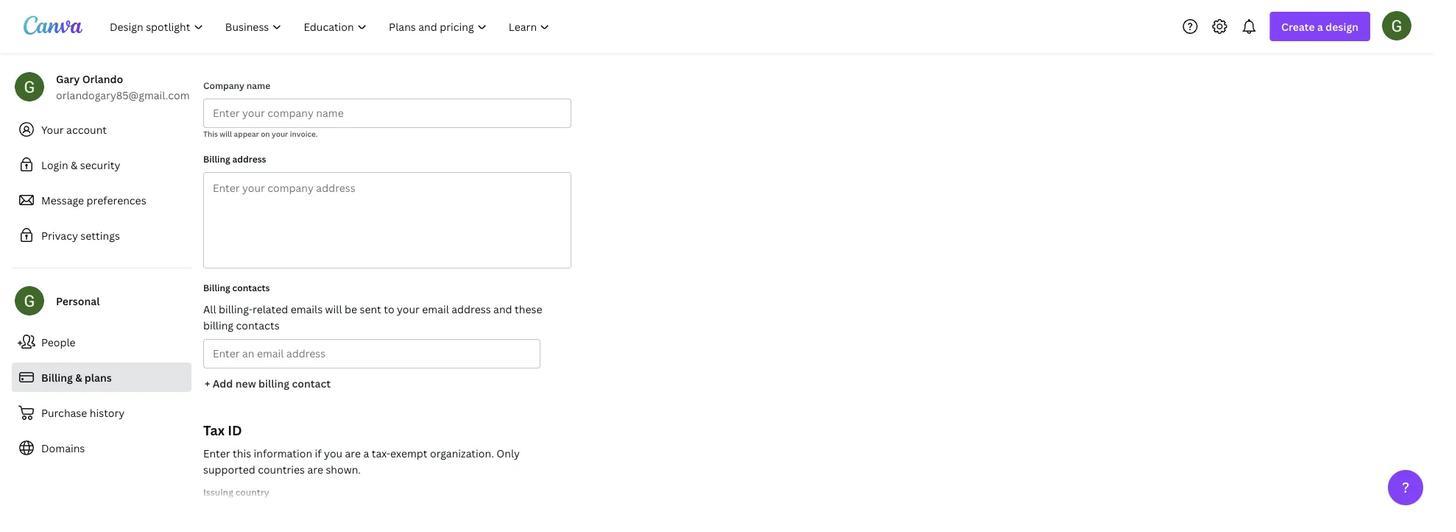 Task type: locate. For each thing, give the bounding box(es) containing it.
billing down people
[[41, 371, 73, 385]]

these
[[515, 302, 542, 316]]

contact
[[292, 377, 331, 391]]

create
[[1281, 20, 1315, 34]]

to
[[384, 302, 394, 316]]

login
[[41, 158, 68, 172]]

appear
[[234, 129, 259, 139]]

1 vertical spatial are
[[307, 463, 323, 477]]

are up shown.
[[345, 447, 361, 461]]

a left tax-
[[363, 447, 369, 461]]

privacy settings link
[[12, 221, 191, 250]]

will
[[220, 129, 232, 139], [325, 302, 342, 316]]

contacts up "billing-" at left bottom
[[232, 282, 270, 294]]

0 vertical spatial billing
[[203, 153, 230, 165]]

0 horizontal spatial will
[[220, 129, 232, 139]]

personal right for
[[386, 48, 443, 66]]

your inside the all billing-related emails will be sent to your email address and these billing contacts
[[397, 302, 420, 316]]

contacts down related
[[236, 318, 280, 332]]

1 vertical spatial information
[[254, 447, 312, 461]]

billing
[[203, 153, 230, 165], [203, 282, 230, 294], [41, 371, 73, 385]]

domains link
[[12, 434, 191, 463]]

billing down this
[[203, 153, 230, 165]]

Enter your company name text field
[[213, 99, 562, 127]]

your
[[272, 129, 288, 139], [397, 302, 420, 316]]

0 horizontal spatial address
[[232, 153, 266, 165]]

&
[[71, 158, 78, 172], [75, 371, 82, 385]]

billing inside billing & plans link
[[41, 371, 73, 385]]

your right on
[[272, 129, 288, 139]]

address
[[232, 153, 266, 165], [452, 302, 491, 316]]

tax id enter this information if you are a tax-exempt organization. only supported countries are shown.
[[203, 422, 520, 477]]

0 vertical spatial personal
[[386, 48, 443, 66]]

& right login
[[71, 158, 78, 172]]

1 vertical spatial billing
[[203, 282, 230, 294]]

1 horizontal spatial are
[[345, 447, 361, 461]]

gary orlando orlandogary85@gmail.com
[[56, 72, 190, 102]]

billing
[[241, 48, 281, 66], [203, 318, 233, 332], [258, 377, 289, 391]]

gary orlando image
[[1382, 11, 1412, 40]]

billing-
[[219, 302, 253, 316]]

personal
[[386, 48, 443, 66], [56, 294, 100, 308]]

+ add new billing contact button
[[203, 369, 332, 398]]

company name
[[203, 79, 270, 91]]

login & security
[[41, 158, 120, 172]]

will left be
[[325, 302, 342, 316]]

domains
[[41, 441, 85, 455]]

1 vertical spatial your
[[397, 302, 420, 316]]

1 vertical spatial address
[[452, 302, 491, 316]]

if
[[315, 447, 322, 461]]

0 vertical spatial address
[[232, 153, 266, 165]]

organization.
[[430, 447, 494, 461]]

emails
[[291, 302, 323, 316]]

1 horizontal spatial will
[[325, 302, 342, 316]]

Enter your company address text field
[[204, 173, 571, 268]]

0 vertical spatial billing
[[241, 48, 281, 66]]

0 horizontal spatial personal
[[56, 294, 100, 308]]

1 vertical spatial &
[[75, 371, 82, 385]]

address inside the all billing-related emails will be sent to your email address and these billing contacts
[[452, 302, 491, 316]]

2 vertical spatial billing
[[41, 371, 73, 385]]

1 horizontal spatial your
[[397, 302, 420, 316]]

1 horizontal spatial a
[[1317, 20, 1323, 34]]

0 vertical spatial &
[[71, 158, 78, 172]]

are down the if
[[307, 463, 323, 477]]

only
[[496, 447, 520, 461]]

information
[[284, 48, 361, 66], [254, 447, 312, 461]]

security
[[80, 158, 120, 172]]

0 vertical spatial a
[[1317, 20, 1323, 34]]

1 horizontal spatial address
[[452, 302, 491, 316]]

be
[[345, 302, 357, 316]]

billing right new
[[258, 377, 289, 391]]

account
[[66, 123, 107, 137]]

privacy settings
[[41, 229, 120, 243]]

& left the plans at the bottom left
[[75, 371, 82, 385]]

this
[[233, 447, 251, 461]]

will inside the all billing-related emails will be sent to your email address and these billing contacts
[[325, 302, 342, 316]]

1 vertical spatial contacts
[[236, 318, 280, 332]]

0 horizontal spatial your
[[272, 129, 288, 139]]

0 horizontal spatial are
[[307, 463, 323, 477]]

message preferences
[[41, 193, 146, 207]]

your account
[[41, 123, 107, 137]]

plans
[[85, 371, 112, 385]]

your right "to"
[[397, 302, 420, 316]]

1 vertical spatial billing
[[203, 318, 233, 332]]

email
[[422, 302, 449, 316]]

a
[[1317, 20, 1323, 34], [363, 447, 369, 461]]

address left the and
[[452, 302, 491, 316]]

1 vertical spatial will
[[325, 302, 342, 316]]

new
[[235, 377, 256, 391]]

exempt
[[390, 447, 427, 461]]

purchase history
[[41, 406, 125, 420]]

1 vertical spatial personal
[[56, 294, 100, 308]]

+ add new billing contact
[[205, 377, 331, 391]]

people link
[[12, 328, 191, 357]]

information up countries
[[254, 447, 312, 461]]

are
[[345, 447, 361, 461], [307, 463, 323, 477]]

and
[[493, 302, 512, 316]]

invoice.
[[290, 129, 318, 139]]

will right this
[[220, 129, 232, 139]]

2 vertical spatial billing
[[258, 377, 289, 391]]

team billing information for personal
[[203, 48, 443, 66]]

create a design button
[[1270, 12, 1370, 41]]

country
[[235, 486, 269, 498]]

1 horizontal spatial personal
[[386, 48, 443, 66]]

billing down 'all'
[[203, 318, 233, 332]]

1 vertical spatial a
[[363, 447, 369, 461]]

0 vertical spatial will
[[220, 129, 232, 139]]

design
[[1326, 20, 1359, 34]]

orlando
[[82, 72, 123, 86]]

contacts inside the all billing-related emails will be sent to your email address and these billing contacts
[[236, 318, 280, 332]]

billing contacts
[[203, 282, 270, 294]]

billing & plans link
[[12, 363, 191, 392]]

on
[[261, 129, 270, 139]]

billing for billing contacts
[[203, 282, 230, 294]]

Enter an email address text field
[[213, 340, 531, 368]]

0 horizontal spatial a
[[363, 447, 369, 461]]

contacts
[[232, 282, 270, 294], [236, 318, 280, 332]]

tax
[[203, 422, 225, 440]]

billing up name
[[241, 48, 281, 66]]

a left design
[[1317, 20, 1323, 34]]

address down "appear"
[[232, 153, 266, 165]]

preferences
[[87, 193, 146, 207]]

information down top level navigation element
[[284, 48, 361, 66]]

billing up 'all'
[[203, 282, 230, 294]]

0 vertical spatial are
[[345, 447, 361, 461]]

enter
[[203, 447, 230, 461]]

personal up people
[[56, 294, 100, 308]]



Task type: describe. For each thing, give the bounding box(es) containing it.
issuing country
[[203, 486, 269, 498]]

all
[[203, 302, 216, 316]]

a inside tax id enter this information if you are a tax-exempt organization. only supported countries are shown.
[[363, 447, 369, 461]]

your
[[41, 123, 64, 137]]

top level navigation element
[[100, 12, 562, 41]]

supported
[[203, 463, 255, 477]]

company
[[203, 79, 244, 91]]

create a design
[[1281, 20, 1359, 34]]

for
[[364, 48, 383, 66]]

+
[[205, 377, 210, 391]]

related
[[253, 302, 288, 316]]

all billing-related emails will be sent to your email address and these billing contacts
[[203, 302, 542, 332]]

0 vertical spatial your
[[272, 129, 288, 139]]

& for billing
[[75, 371, 82, 385]]

id
[[228, 422, 242, 440]]

tax-
[[372, 447, 390, 461]]

countries
[[258, 463, 305, 477]]

purchase
[[41, 406, 87, 420]]

0 vertical spatial information
[[284, 48, 361, 66]]

issuing
[[203, 486, 233, 498]]

your account link
[[12, 115, 191, 144]]

purchase history link
[[12, 398, 191, 428]]

sent
[[360, 302, 381, 316]]

shown.
[[326, 463, 361, 477]]

this
[[203, 129, 218, 139]]

you
[[324, 447, 342, 461]]

people
[[41, 335, 76, 349]]

billing for billing address
[[203, 153, 230, 165]]

billing & plans
[[41, 371, 112, 385]]

this will appear on your invoice.
[[203, 129, 318, 139]]

billing inside button
[[258, 377, 289, 391]]

settings
[[80, 229, 120, 243]]

billing for billing & plans
[[41, 371, 73, 385]]

billing address
[[203, 153, 266, 165]]

privacy
[[41, 229, 78, 243]]

orlandogary85@gmail.com
[[56, 88, 190, 102]]

0 vertical spatial contacts
[[232, 282, 270, 294]]

team
[[203, 48, 238, 66]]

gary
[[56, 72, 80, 86]]

name
[[246, 79, 270, 91]]

a inside dropdown button
[[1317, 20, 1323, 34]]

message
[[41, 193, 84, 207]]

& for login
[[71, 158, 78, 172]]

history
[[90, 406, 125, 420]]

login & security link
[[12, 150, 191, 180]]

billing inside the all billing-related emails will be sent to your email address and these billing contacts
[[203, 318, 233, 332]]

message preferences link
[[12, 186, 191, 215]]

add
[[213, 377, 233, 391]]

information inside tax id enter this information if you are a tax-exempt organization. only supported countries are shown.
[[254, 447, 312, 461]]



Task type: vqa. For each thing, say whether or not it's contained in the screenshot.
'Billing'
yes



